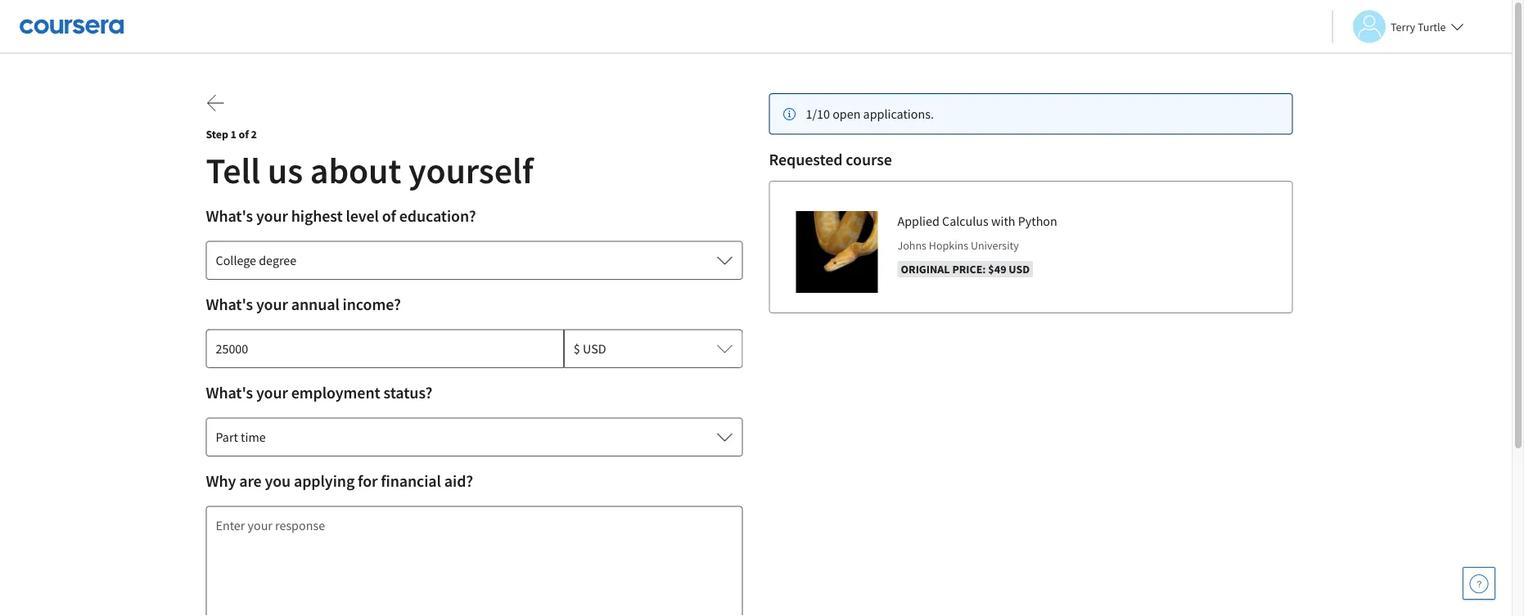 Task type: vqa. For each thing, say whether or not it's contained in the screenshot.
3rd What's from the bottom
yes



Task type: describe. For each thing, give the bounding box(es) containing it.
income?
[[343, 294, 401, 315]]

are
[[239, 471, 262, 492]]

degree
[[259, 252, 297, 269]]

annual
[[291, 294, 339, 315]]

highest
[[291, 206, 343, 226]]

us
[[268, 147, 303, 193]]

part time button
[[206, 417, 743, 457]]

applications.
[[863, 106, 934, 122]]

your for highest
[[256, 206, 288, 226]]

open
[[833, 106, 861, 122]]

turtle
[[1418, 19, 1446, 34]]

0 vertical spatial usd
[[1009, 262, 1030, 277]]

you
[[265, 471, 291, 492]]

1
[[230, 127, 236, 142]]

terry turtle
[[1391, 19, 1446, 34]]

what's your highest level of education?
[[206, 206, 476, 226]]

why are you applying for financial aid?
[[206, 471, 473, 492]]

what's for what's your highest level of education?
[[206, 206, 253, 226]]

your for employment
[[256, 383, 288, 403]]

level
[[346, 206, 379, 226]]

status?
[[384, 383, 432, 403]]

course
[[846, 149, 892, 170]]

your for annual
[[256, 294, 288, 315]]

2
[[251, 127, 257, 142]]

part
[[216, 429, 238, 445]]

education?
[[399, 206, 476, 226]]

of inside "step 1 of 2 tell us about yourself"
[[239, 127, 249, 142]]

financial
[[381, 471, 441, 492]]

requested course
[[769, 149, 892, 170]]

coursera image
[[20, 13, 124, 39]]

tell
[[206, 147, 260, 193]]

$49
[[988, 262, 1007, 277]]

what's your annual income?
[[206, 294, 401, 315]]

terry
[[1391, 19, 1415, 34]]

college
[[216, 252, 256, 269]]

employment
[[291, 383, 380, 403]]

applied calculus with python image
[[796, 211, 878, 293]]

step 1 of 2 tell us about yourself
[[206, 127, 533, 193]]

calculus
[[942, 213, 989, 229]]

what's for what's your annual income?
[[206, 294, 253, 315]]

college degree
[[216, 252, 297, 269]]



Task type: locate. For each thing, give the bounding box(es) containing it.
3 your from the top
[[256, 383, 288, 403]]

johns
[[898, 238, 927, 253]]

3 what's from the top
[[206, 383, 253, 403]]

what's down college at the left of the page
[[206, 294, 253, 315]]

usd right $
[[583, 341, 606, 357]]

0 vertical spatial what's
[[206, 206, 253, 226]]

original price: $49 usd
[[901, 262, 1030, 277]]

1 horizontal spatial of
[[382, 206, 396, 226]]

why
[[206, 471, 236, 492]]

2 your from the top
[[256, 294, 288, 315]]

0 horizontal spatial of
[[239, 127, 249, 142]]

0 vertical spatial of
[[239, 127, 249, 142]]

$ usd button
[[564, 329, 743, 368]]

yourself
[[408, 147, 533, 193]]

of right level
[[382, 206, 396, 226]]

what's up college at the left of the page
[[206, 206, 253, 226]]

help center image
[[1469, 574, 1489, 593]]

1 vertical spatial of
[[382, 206, 396, 226]]

applied
[[898, 213, 940, 229]]

0 vertical spatial your
[[256, 206, 288, 226]]

step
[[206, 127, 228, 142]]

original
[[901, 262, 950, 277]]

aid?
[[444, 471, 473, 492]]

What's your annual income? number field
[[206, 329, 564, 368]]

1 vertical spatial your
[[256, 294, 288, 315]]

college degree button
[[206, 241, 743, 280]]

with
[[991, 213, 1015, 229]]

your up time
[[256, 383, 288, 403]]

price:
[[952, 262, 986, 277]]

johns hopkins university
[[898, 238, 1019, 253]]

what's
[[206, 206, 253, 226], [206, 294, 253, 315], [206, 383, 253, 403]]

back image
[[206, 93, 226, 113]]

python
[[1018, 213, 1057, 229]]

for
[[358, 471, 378, 492]]

what's your employment status?
[[206, 383, 432, 403]]

part time
[[216, 429, 266, 445]]

Why are you applying for financial aid? text field
[[206, 506, 743, 616]]

2 vertical spatial your
[[256, 383, 288, 403]]

requested
[[769, 149, 843, 170]]

your left annual
[[256, 294, 288, 315]]

1 your from the top
[[256, 206, 288, 226]]

1 what's from the top
[[206, 206, 253, 226]]

usd inside $ usd popup button
[[583, 341, 606, 357]]

of right 1 on the top left of the page
[[239, 127, 249, 142]]

hopkins
[[929, 238, 969, 253]]

usd
[[1009, 262, 1030, 277], [583, 341, 606, 357]]

time
[[241, 429, 266, 445]]

1/10 open applications.
[[806, 106, 934, 122]]

1 vertical spatial usd
[[583, 341, 606, 357]]

what's up part
[[206, 383, 253, 403]]

0 horizontal spatial usd
[[583, 341, 606, 357]]

2 vertical spatial what's
[[206, 383, 253, 403]]

2 what's from the top
[[206, 294, 253, 315]]

of
[[239, 127, 249, 142], [382, 206, 396, 226]]

university
[[971, 238, 1019, 253]]

your
[[256, 206, 288, 226], [256, 294, 288, 315], [256, 383, 288, 403]]

$ usd
[[574, 341, 606, 357]]

$
[[574, 341, 580, 357]]

applied calculus with python
[[898, 213, 1057, 229]]

about
[[310, 147, 401, 193]]

terry turtle button
[[1332, 10, 1464, 43]]

1/10
[[806, 106, 830, 122]]

1 horizontal spatial usd
[[1009, 262, 1030, 277]]

applying
[[294, 471, 355, 492]]

1 vertical spatial what's
[[206, 294, 253, 315]]

your up degree
[[256, 206, 288, 226]]

what's for what's your employment status?
[[206, 383, 253, 403]]

1/10 open applications. button
[[769, 93, 1293, 134]]

usd right $49
[[1009, 262, 1030, 277]]



